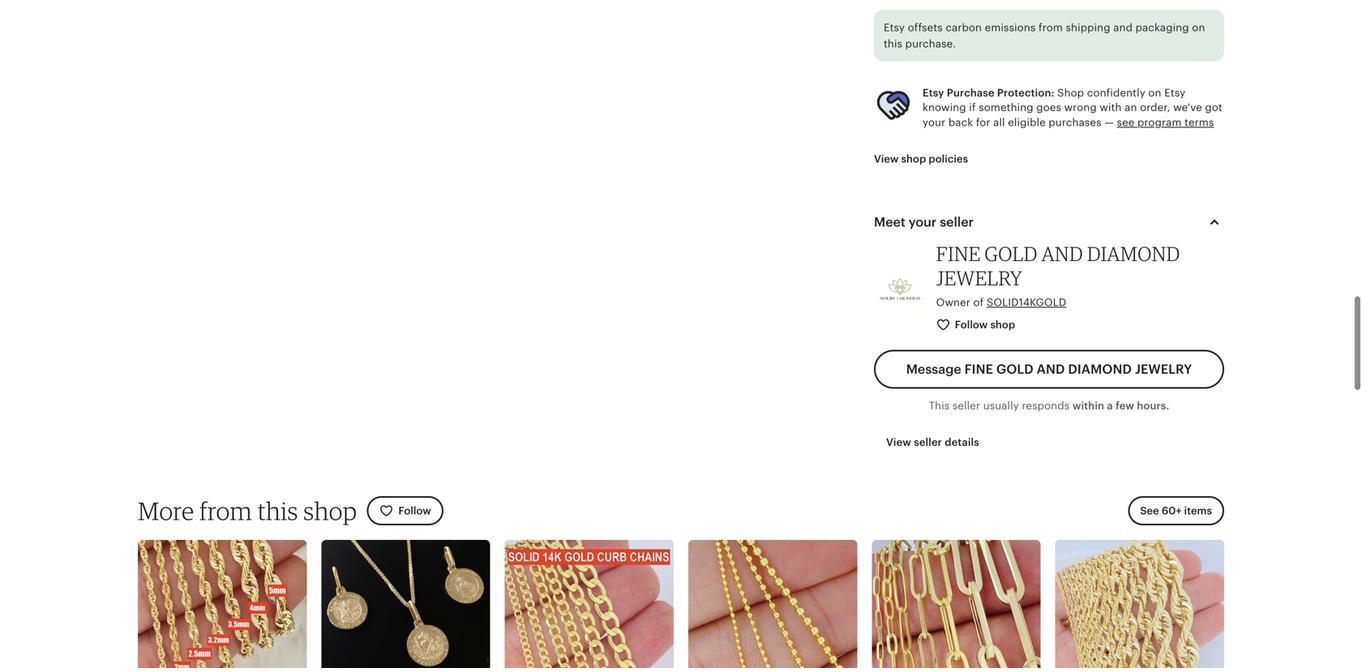 Task type: vqa. For each thing, say whether or not it's contained in the screenshot.
the see program terms
yes



Task type: describe. For each thing, give the bounding box(es) containing it.
seller for usually
[[953, 400, 980, 412]]

your inside the shop confidently on etsy knowing if something goes wrong with an order, we've got your back for all eligible purchases —
[[923, 116, 946, 128]]

solid 14k gold ball chain 1mm 1.25mm 1.5mm, genuine 14k gold bead ball chain, genuine plain gold ball chain, ladies gold chain image
[[688, 540, 857, 668]]

policies
[[929, 153, 968, 165]]

view seller details link
[[874, 428, 991, 457]]

see
[[1117, 116, 1135, 128]]

on inside etsy offsets carbon emissions from shipping and packaging on this purchase.
[[1192, 22, 1205, 34]]

more
[[138, 496, 194, 526]]

view shop policies
[[874, 153, 968, 165]]

hours.
[[1137, 400, 1169, 412]]

for
[[976, 116, 990, 128]]

solid 14k gold rope chain, 14k solid gold rope necklace, 2mm 3mm 4mm 5mm genuine gold jewelry , ladies gold chain, man gold chain, durable image
[[1055, 540, 1224, 668]]

see
[[1140, 505, 1159, 517]]

message fine gold and diamond jewelry
[[906, 362, 1192, 377]]

etsy for etsy purchase protection:
[[923, 87, 944, 99]]

diamond inside button
[[1068, 362, 1132, 377]]

jewelry inside message fine gold and diamond jewelry button
[[1135, 362, 1192, 377]]

solid 14k gold paperclip chain necklace 1.5mm 2.25mm 3mm 3.25mm 4.5mm 5.25mm 6.25mm, trending gold necklace, ladies gold necklace image
[[872, 540, 1041, 668]]

solid14kgold
[[987, 296, 1066, 309]]

protection:
[[997, 87, 1054, 99]]

your inside dropdown button
[[909, 215, 937, 230]]

follow shop button
[[924, 310, 1029, 340]]

fine gold and diamond jewelry image
[[874, 263, 926, 315]]

eligible
[[1008, 116, 1046, 128]]

from inside etsy offsets carbon emissions from shipping and packaging on this purchase.
[[1039, 22, 1063, 34]]

and inside button
[[1037, 362, 1065, 377]]

something
[[979, 101, 1033, 114]]

got
[[1205, 101, 1222, 114]]

solid14kgold link
[[987, 296, 1066, 309]]

this seller usually responds within a few hours.
[[929, 400, 1169, 412]]

1 vertical spatial this
[[257, 496, 298, 526]]

terms
[[1185, 116, 1214, 128]]

fine gold and diamond jewelry owner of solid14kgold
[[936, 242, 1180, 309]]

fine inside button
[[965, 362, 993, 377]]

packaging
[[1136, 22, 1189, 34]]

shipping
[[1066, 22, 1110, 34]]

confidently
[[1087, 87, 1145, 99]]

message fine gold and diamond jewelry button
[[874, 350, 1224, 389]]

diamond inside fine gold and diamond jewelry owner of solid14kgold
[[1087, 242, 1180, 266]]

goes
[[1036, 101, 1061, 114]]

meet your seller
[[874, 215, 974, 230]]

0 horizontal spatial shop
[[303, 496, 357, 526]]

an
[[1125, 101, 1137, 114]]

etsy purchase protection:
[[923, 87, 1054, 99]]

solid 14k gold curb chain necklace, 2mm 2.5mm 3mm 3.5mm 4mm 5mm curb link, strong ladies gold chain, man gold chain image
[[505, 540, 674, 668]]

jewelry inside fine gold and diamond jewelry owner of solid14kgold
[[936, 266, 1022, 290]]

program
[[1137, 116, 1182, 128]]

etsy inside the shop confidently on etsy knowing if something goes wrong with an order, we've got your back for all eligible purchases —
[[1164, 87, 1186, 99]]

responds
[[1022, 400, 1070, 412]]

fine inside fine gold and diamond jewelry owner of solid14kgold
[[936, 242, 981, 266]]

see 60+ items link
[[1128, 496, 1224, 525]]

and
[[1113, 22, 1133, 34]]

shop
[[1057, 87, 1084, 99]]

knowing
[[923, 101, 966, 114]]

if
[[969, 101, 976, 114]]

view for view shop policies
[[874, 153, 899, 165]]



Task type: locate. For each thing, give the bounding box(es) containing it.
1 horizontal spatial etsy
[[923, 87, 944, 99]]

on right packaging
[[1192, 22, 1205, 34]]

2 vertical spatial seller
[[914, 436, 942, 448]]

shop left policies
[[901, 153, 926, 165]]

see 60+ items
[[1140, 505, 1212, 517]]

view left details
[[886, 436, 911, 448]]

0 vertical spatial follow
[[955, 318, 988, 331]]

of
[[973, 296, 984, 309]]

solid 14k gold rope chain, 14k solid gold rope necklace,  genuine gold jewelry , ladies gold chain, man gold chain, chain for layering image
[[138, 540, 307, 668]]

2 vertical spatial shop
[[303, 496, 357, 526]]

all
[[993, 116, 1005, 128]]

0 vertical spatial shop
[[901, 153, 926, 165]]

0 vertical spatial fine
[[936, 242, 981, 266]]

follow inside button
[[955, 318, 988, 331]]

0 vertical spatial seller
[[940, 215, 974, 230]]

gold up 'solid14kgold' link
[[985, 242, 1037, 266]]

1 vertical spatial gold
[[996, 362, 1034, 377]]

seller inside view seller details link
[[914, 436, 942, 448]]

and
[[1042, 242, 1083, 266], [1037, 362, 1065, 377]]

1 vertical spatial follow
[[398, 505, 431, 517]]

etsy up we've at the right top
[[1164, 87, 1186, 99]]

0 horizontal spatial etsy
[[884, 22, 905, 34]]

shop inside button
[[901, 153, 926, 165]]

on
[[1192, 22, 1205, 34], [1148, 87, 1162, 99]]

gold up usually
[[996, 362, 1034, 377]]

1 vertical spatial on
[[1148, 87, 1162, 99]]

gold inside message fine gold and diamond jewelry button
[[996, 362, 1034, 377]]

fine down meet your seller
[[936, 242, 981, 266]]

offsets
[[908, 22, 943, 34]]

purchases
[[1049, 116, 1102, 128]]

shop left follow button
[[303, 496, 357, 526]]

see program terms
[[1117, 116, 1214, 128]]

purchase.
[[905, 38, 956, 50]]

0 vertical spatial your
[[923, 116, 946, 128]]

wrong
[[1064, 101, 1097, 114]]

1 vertical spatial and
[[1037, 362, 1065, 377]]

from
[[1039, 22, 1063, 34], [199, 496, 252, 526]]

follow inside button
[[398, 505, 431, 517]]

shop for follow
[[990, 318, 1015, 331]]

etsy up the knowing
[[923, 87, 944, 99]]

your down the knowing
[[923, 116, 946, 128]]

this inside etsy offsets carbon emissions from shipping and packaging on this purchase.
[[884, 38, 902, 50]]

1 vertical spatial jewelry
[[1135, 362, 1192, 377]]

back
[[948, 116, 973, 128]]

seller
[[940, 215, 974, 230], [953, 400, 980, 412], [914, 436, 942, 448]]

1 horizontal spatial from
[[1039, 22, 1063, 34]]

your
[[923, 116, 946, 128], [909, 215, 937, 230]]

on up order,
[[1148, 87, 1162, 99]]

we've
[[1173, 101, 1202, 114]]

shop inside button
[[990, 318, 1015, 331]]

and up solid14kgold
[[1042, 242, 1083, 266]]

with
[[1100, 101, 1122, 114]]

1 horizontal spatial jewelry
[[1135, 362, 1192, 377]]

etsy for etsy offsets carbon emissions from shipping and packaging on this purchase.
[[884, 22, 905, 34]]

1 vertical spatial shop
[[990, 318, 1015, 331]]

etsy offsets carbon emissions from shipping and packaging on this purchase.
[[884, 22, 1205, 50]]

0 vertical spatial gold
[[985, 242, 1037, 266]]

this
[[884, 38, 902, 50], [257, 496, 298, 526]]

fine up usually
[[965, 362, 993, 377]]

your right meet
[[909, 215, 937, 230]]

etsy left offsets
[[884, 22, 905, 34]]

1 horizontal spatial on
[[1192, 22, 1205, 34]]

0 vertical spatial diamond
[[1087, 242, 1180, 266]]

2 horizontal spatial etsy
[[1164, 87, 1186, 99]]

—
[[1104, 116, 1114, 128]]

view for view seller details
[[886, 436, 911, 448]]

order,
[[1140, 101, 1170, 114]]

within
[[1073, 400, 1104, 412]]

seller inside meet your seller dropdown button
[[940, 215, 974, 230]]

seller left details
[[914, 436, 942, 448]]

0 horizontal spatial this
[[257, 496, 298, 526]]

see program terms link
[[1117, 116, 1214, 128]]

1 vertical spatial from
[[199, 496, 252, 526]]

and inside fine gold and diamond jewelry owner of solid14kgold
[[1042, 242, 1083, 266]]

0 vertical spatial jewelry
[[936, 266, 1022, 290]]

0 horizontal spatial follow
[[398, 505, 431, 517]]

shop
[[901, 153, 926, 165], [990, 318, 1015, 331], [303, 496, 357, 526]]

jewelry
[[936, 266, 1022, 290], [1135, 362, 1192, 377]]

0 horizontal spatial jewelry
[[936, 266, 1022, 290]]

shop down 'solid14kgold' link
[[990, 318, 1015, 331]]

0 horizontal spatial on
[[1148, 87, 1162, 99]]

and up the this seller usually responds within a few hours.
[[1037, 362, 1065, 377]]

etsy inside etsy offsets carbon emissions from shipping and packaging on this purchase.
[[884, 22, 905, 34]]

few
[[1116, 400, 1134, 412]]

1 vertical spatial seller
[[953, 400, 980, 412]]

from right more at the bottom
[[199, 496, 252, 526]]

view left policies
[[874, 153, 899, 165]]

a
[[1107, 400, 1113, 412]]

fine
[[936, 242, 981, 266], [965, 362, 993, 377]]

carbon
[[946, 22, 982, 34]]

diamond
[[1087, 242, 1180, 266], [1068, 362, 1132, 377]]

this
[[929, 400, 950, 412]]

seller down policies
[[940, 215, 974, 230]]

view shop policies button
[[862, 144, 980, 174]]

emissions
[[985, 22, 1036, 34]]

0 vertical spatial this
[[884, 38, 902, 50]]

0 horizontal spatial from
[[199, 496, 252, 526]]

meet your seller button
[[859, 203, 1239, 242]]

meet
[[874, 215, 906, 230]]

60+
[[1162, 505, 1182, 517]]

follow shop
[[955, 318, 1015, 331]]

solid 14k gold saint medallions, italian, high quality 14k st. michael, st. christopher, st. jude pendants, unique saint pendant coins image
[[321, 540, 490, 668]]

details
[[945, 436, 979, 448]]

usually
[[983, 400, 1019, 412]]

0 vertical spatial from
[[1039, 22, 1063, 34]]

gold
[[985, 242, 1037, 266], [996, 362, 1034, 377]]

1 horizontal spatial shop
[[901, 153, 926, 165]]

on inside the shop confidently on etsy knowing if something goes wrong with an order, we've got your back for all eligible purchases —
[[1148, 87, 1162, 99]]

etsy
[[884, 22, 905, 34], [923, 87, 944, 99], [1164, 87, 1186, 99]]

0 vertical spatial and
[[1042, 242, 1083, 266]]

follow button
[[367, 496, 443, 525]]

seller for details
[[914, 436, 942, 448]]

1 vertical spatial your
[[909, 215, 937, 230]]

seller right this
[[953, 400, 980, 412]]

from left shipping
[[1039, 22, 1063, 34]]

shop confidently on etsy knowing if something goes wrong with an order, we've got your back for all eligible purchases —
[[923, 87, 1222, 128]]

gold inside fine gold and diamond jewelry owner of solid14kgold
[[985, 242, 1037, 266]]

2 horizontal spatial shop
[[990, 318, 1015, 331]]

owner
[[936, 296, 970, 309]]

1 vertical spatial view
[[886, 436, 911, 448]]

follow for follow
[[398, 505, 431, 517]]

1 horizontal spatial this
[[884, 38, 902, 50]]

jewelry up of
[[936, 266, 1022, 290]]

shop for view
[[901, 153, 926, 165]]

view inside button
[[874, 153, 899, 165]]

follow
[[955, 318, 988, 331], [398, 505, 431, 517]]

jewelry up hours.
[[1135, 362, 1192, 377]]

follow for follow shop
[[955, 318, 988, 331]]

0 vertical spatial view
[[874, 153, 899, 165]]

items
[[1184, 505, 1212, 517]]

1 vertical spatial diamond
[[1068, 362, 1132, 377]]

1 vertical spatial fine
[[965, 362, 993, 377]]

1 horizontal spatial follow
[[955, 318, 988, 331]]

purchase
[[947, 87, 995, 99]]

view seller details
[[886, 436, 979, 448]]

view
[[874, 153, 899, 165], [886, 436, 911, 448]]

message
[[906, 362, 961, 377]]

0 vertical spatial on
[[1192, 22, 1205, 34]]

more from this shop
[[138, 496, 357, 526]]



